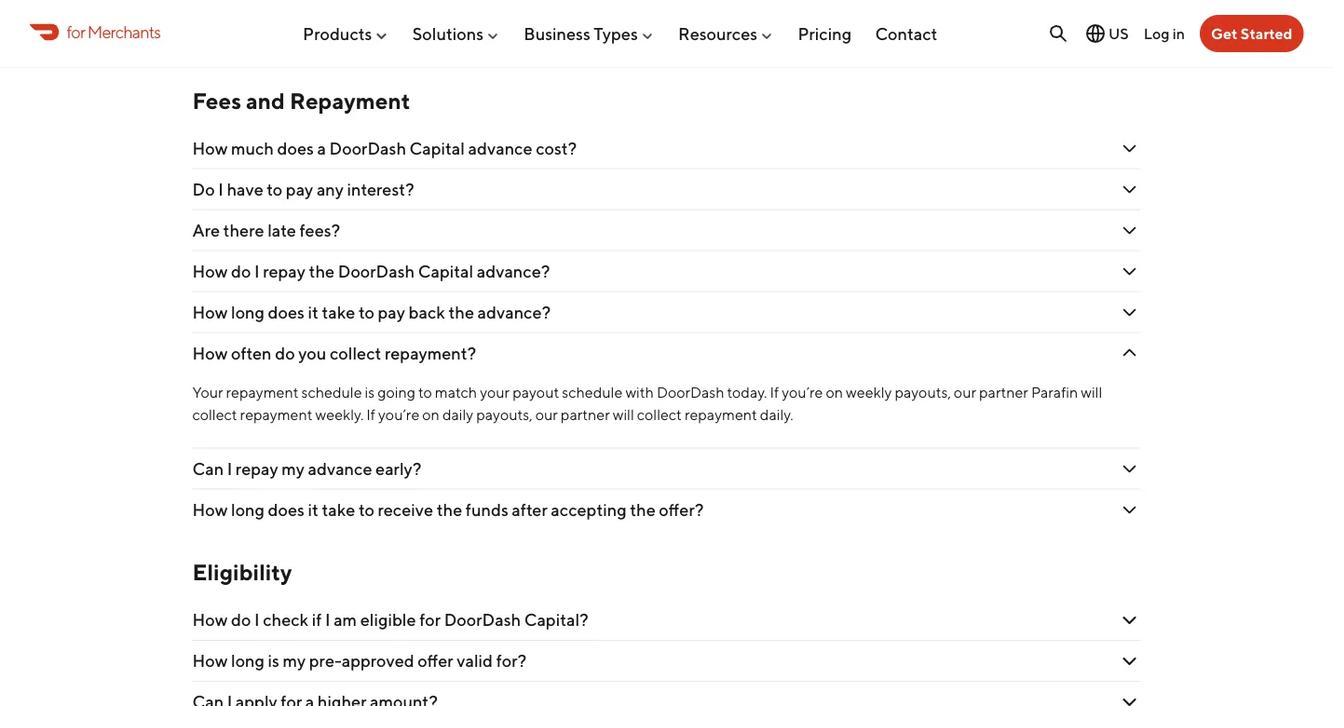 Task type: vqa. For each thing, say whether or not it's contained in the screenshot.
advance's My
yes



Task type: locate. For each thing, give the bounding box(es) containing it.
0 vertical spatial for
[[67, 22, 85, 42]]

2 vertical spatial long
[[231, 651, 265, 671]]

pay left the back
[[378, 302, 405, 322]]

to
[[267, 179, 283, 199], [359, 302, 374, 322], [418, 383, 432, 401], [359, 500, 374, 520]]

schedule
[[301, 383, 362, 401], [562, 383, 623, 401]]

going
[[377, 383, 416, 401]]

accepting
[[551, 500, 627, 520]]

is right the what
[[239, 28, 250, 48]]

it for pay
[[308, 302, 318, 322]]

offer?
[[659, 500, 704, 520]]

your
[[192, 383, 223, 401]]

how long does it take to pay back the advance?
[[192, 302, 551, 322]]

7 chevron down image from the top
[[1118, 650, 1141, 673]]

pricing
[[798, 23, 852, 43]]

long
[[231, 302, 265, 322], [231, 500, 265, 520], [231, 651, 265, 671]]

repay down the late
[[263, 261, 306, 281]]

1 vertical spatial payouts,
[[476, 406, 533, 424]]

0 vertical spatial on
[[826, 383, 843, 401]]

1 vertical spatial partner
[[561, 406, 610, 424]]

our down payout at the left of the page
[[535, 406, 558, 424]]

chevron down image for how do i repay the doordash capital advance?
[[1118, 260, 1141, 283]]

is inside your repayment schedule is going to match your payout schedule with doordash today. if you're on weekly payouts, our partner parafin will collect repayment weekly. if you're on daily payouts, our partner will collect repayment daily.
[[365, 383, 375, 401]]

how do i repay the doordash capital advance?
[[192, 261, 550, 281]]

have
[[227, 179, 263, 199]]

my left pre-
[[283, 651, 306, 671]]

pay
[[286, 179, 313, 199], [378, 302, 405, 322]]

will right parafin
[[1081, 383, 1102, 401]]

you're
[[782, 383, 823, 401], [378, 406, 419, 424]]

doordash right with
[[657, 383, 724, 401]]

will
[[1081, 383, 1102, 401], [613, 406, 634, 424]]

1 vertical spatial will
[[613, 406, 634, 424]]

capital up interest?
[[410, 138, 465, 158]]

1 vertical spatial for
[[419, 610, 441, 630]]

does left a
[[277, 138, 314, 158]]

my
[[282, 459, 305, 479], [283, 651, 306, 671]]

6 how from the top
[[192, 610, 228, 630]]

to left receive at the bottom of page
[[359, 500, 374, 520]]

1 vertical spatial on
[[422, 406, 440, 424]]

5 how from the top
[[192, 500, 228, 520]]

repay
[[263, 261, 306, 281], [236, 459, 278, 479]]

2 take from the top
[[322, 500, 355, 520]]

parafin
[[1031, 383, 1078, 401]]

if up daily. at bottom
[[770, 383, 779, 401]]

0 horizontal spatial pay
[[286, 179, 313, 199]]

0 horizontal spatial you're
[[378, 406, 419, 424]]

for left merchants
[[67, 22, 85, 42]]

the left funds
[[437, 500, 462, 520]]

chevron down image for how long does it take to pay back the advance?
[[1118, 301, 1141, 324]]

merchants
[[87, 22, 160, 42]]

capital
[[410, 138, 465, 158], [418, 261, 473, 281]]

1 horizontal spatial partner
[[979, 383, 1028, 401]]

is
[[239, 28, 250, 48], [365, 383, 375, 401], [268, 651, 279, 671]]

for merchants link
[[29, 19, 160, 45]]

long down 'check'
[[231, 651, 265, 671]]

advance left cost?
[[468, 138, 532, 158]]

1 chevron down image from the top
[[1118, 179, 1141, 201]]

3 how from the top
[[192, 302, 228, 322]]

2 how from the top
[[192, 261, 228, 281]]

1 horizontal spatial if
[[770, 383, 779, 401]]

long up 'eligibility'
[[231, 500, 265, 520]]

1 vertical spatial if
[[366, 406, 375, 424]]

does
[[277, 138, 314, 158], [268, 302, 305, 322], [268, 500, 305, 520]]

2 horizontal spatial is
[[365, 383, 375, 401]]

collect down with
[[637, 406, 682, 424]]

in
[[1173, 24, 1185, 42]]

doordash up valid
[[444, 610, 521, 630]]

solutions
[[412, 23, 484, 43]]

2 vertical spatial is
[[268, 651, 279, 671]]

0 vertical spatial payouts,
[[895, 383, 951, 401]]

interest?
[[347, 179, 414, 199]]

can i repay my advance early?
[[192, 459, 421, 479]]

1 vertical spatial pay
[[378, 302, 405, 322]]

does for how long does it take to receive the funds after accepting the offer?
[[268, 500, 305, 520]]

how for how much does a doordash capital advance cost?
[[192, 138, 228, 158]]

globe line image
[[1084, 22, 1107, 45]]

2 vertical spatial do
[[231, 610, 251, 630]]

how for how often do you collect repayment?
[[192, 343, 228, 363]]

on left weekly
[[826, 383, 843, 401]]

collect down your
[[192, 406, 237, 424]]

1 chevron down image from the top
[[1118, 27, 1141, 49]]

2 vertical spatial does
[[268, 500, 305, 520]]

weekly.
[[315, 406, 364, 424]]

0 vertical spatial long
[[231, 302, 265, 322]]

get started
[[1211, 25, 1293, 42]]

take for receive
[[322, 500, 355, 520]]

1 vertical spatial is
[[365, 383, 375, 401]]

1 horizontal spatial pay
[[378, 302, 405, 322]]

take
[[322, 302, 355, 322], [322, 500, 355, 520]]

doordash
[[329, 138, 406, 158], [338, 261, 415, 281], [657, 383, 724, 401], [444, 610, 521, 630]]

0 vertical spatial our
[[954, 383, 976, 401]]

for up offer on the left of the page
[[419, 610, 441, 630]]

it down can i repay my advance early?
[[308, 500, 318, 520]]

3 chevron down image from the top
[[1118, 301, 1141, 324]]

1 vertical spatial it
[[308, 500, 318, 520]]

8 chevron down image from the top
[[1118, 691, 1141, 706]]

payouts, right weekly
[[895, 383, 951, 401]]

daily
[[442, 406, 473, 424]]

does down can i repay my advance early?
[[268, 500, 305, 520]]

is left going
[[365, 383, 375, 401]]

0 horizontal spatial schedule
[[301, 383, 362, 401]]

late
[[267, 220, 296, 240]]

repayment?
[[385, 343, 476, 363]]

log
[[1144, 24, 1170, 42]]

repayment
[[290, 88, 410, 114]]

1 take from the top
[[322, 302, 355, 322]]

am
[[334, 610, 357, 630]]

1 horizontal spatial on
[[826, 383, 843, 401]]

0 horizontal spatial if
[[366, 406, 375, 424]]

partner
[[979, 383, 1028, 401], [561, 406, 610, 424]]

collect right you
[[330, 343, 381, 363]]

0 vertical spatial partner
[[979, 383, 1028, 401]]

it up you
[[308, 302, 318, 322]]

2 long from the top
[[231, 500, 265, 520]]

you're up daily. at bottom
[[782, 383, 823, 401]]

i right can
[[227, 459, 232, 479]]

to right going
[[418, 383, 432, 401]]

0 vertical spatial my
[[282, 459, 305, 479]]

collect
[[330, 343, 381, 363], [192, 406, 237, 424], [637, 406, 682, 424]]

do left 'check'
[[231, 610, 251, 630]]

to inside your repayment schedule is going to match your payout schedule with doordash today. if you're on weekly payouts, our partner parafin will collect repayment weekly. if you're on daily payouts, our partner will collect repayment daily.
[[418, 383, 432, 401]]

do
[[192, 179, 215, 199]]

i left 'check'
[[254, 610, 260, 630]]

1 horizontal spatial you're
[[782, 383, 823, 401]]

do left you
[[275, 343, 295, 363]]

can
[[192, 459, 224, 479]]

how long does it take to receive the funds after accepting the offer?
[[192, 500, 704, 520]]

my right can
[[282, 459, 305, 479]]

2 chevron down image from the top
[[1118, 138, 1141, 160]]

the left offer?
[[630, 500, 656, 520]]

1 vertical spatial advance?
[[478, 302, 551, 322]]

do for check
[[231, 610, 251, 630]]

if
[[770, 383, 779, 401], [366, 406, 375, 424]]

on
[[826, 383, 843, 401], [422, 406, 440, 424]]

payouts,
[[895, 383, 951, 401], [476, 406, 533, 424]]

i
[[218, 179, 223, 199], [254, 261, 260, 281], [227, 459, 232, 479], [254, 610, 260, 630], [325, 610, 330, 630]]

for
[[67, 22, 85, 42], [419, 610, 441, 630]]

if right weekly.
[[366, 406, 375, 424]]

1 vertical spatial my
[[283, 651, 306, 671]]

does up you
[[268, 302, 305, 322]]

7 how from the top
[[192, 651, 228, 671]]

fees and repayment
[[192, 88, 410, 114]]

3 long from the top
[[231, 651, 265, 671]]

take down can i repay my advance early?
[[322, 500, 355, 520]]

4 how from the top
[[192, 343, 228, 363]]

any
[[317, 179, 344, 199]]

1 horizontal spatial schedule
[[562, 383, 623, 401]]

1 schedule from the left
[[301, 383, 362, 401]]

1 horizontal spatial collect
[[330, 343, 381, 363]]

1 vertical spatial do
[[275, 343, 295, 363]]

2 schedule from the left
[[562, 383, 623, 401]]

business types link
[[524, 16, 655, 51]]

on left daily
[[422, 406, 440, 424]]

long for how long does it take to pay back the advance?
[[231, 302, 265, 322]]

chevron down image
[[1118, 179, 1141, 201], [1118, 260, 1141, 283], [1118, 301, 1141, 324], [1118, 342, 1141, 365], [1118, 458, 1141, 480], [1118, 499, 1141, 521], [1118, 650, 1141, 673], [1118, 691, 1141, 706]]

funds
[[466, 500, 508, 520]]

doordash up interest?
[[329, 138, 406, 158]]

chevron down image
[[1118, 27, 1141, 49], [1118, 138, 1141, 160], [1118, 220, 1141, 242], [1118, 609, 1141, 632]]

much
[[231, 138, 274, 158]]

will down with
[[613, 406, 634, 424]]

take up how often do you collect repayment?
[[322, 302, 355, 322]]

0 vertical spatial do
[[231, 261, 251, 281]]

the right the back
[[449, 302, 474, 322]]

1 vertical spatial you're
[[378, 406, 419, 424]]

1 vertical spatial our
[[535, 406, 558, 424]]

0 horizontal spatial advance
[[308, 459, 372, 479]]

0 vertical spatial is
[[239, 28, 250, 48]]

fees?
[[299, 220, 340, 240]]

fees
[[192, 88, 241, 114]]

0 horizontal spatial payouts,
[[476, 406, 533, 424]]

you're down going
[[378, 406, 419, 424]]

advance down weekly.
[[308, 459, 372, 479]]

log in link
[[1144, 24, 1185, 42]]

4 chevron down image from the top
[[1118, 342, 1141, 365]]

3 chevron down image from the top
[[1118, 220, 1141, 242]]

1 vertical spatial repay
[[236, 459, 278, 479]]

our left parafin
[[954, 383, 976, 401]]

to down the how do i repay the doordash capital advance?
[[359, 302, 374, 322]]

0 vertical spatial does
[[277, 138, 314, 158]]

match
[[435, 383, 477, 401]]

1 horizontal spatial advance
[[468, 138, 532, 158]]

pay left any
[[286, 179, 313, 199]]

2 chevron down image from the top
[[1118, 260, 1141, 283]]

repay right can
[[236, 459, 278, 479]]

1 vertical spatial take
[[322, 500, 355, 520]]

1 horizontal spatial is
[[268, 651, 279, 671]]

is down 'check'
[[268, 651, 279, 671]]

0 vertical spatial capital
[[410, 138, 465, 158]]

0 horizontal spatial our
[[535, 406, 558, 424]]

how for how long does it take to pay back the advance?
[[192, 302, 228, 322]]

0 vertical spatial take
[[322, 302, 355, 322]]

4 chevron down image from the top
[[1118, 609, 1141, 632]]

repayment
[[226, 383, 299, 401], [240, 406, 313, 424], [685, 406, 757, 424]]

i down are there late fees? on the top of the page
[[254, 261, 260, 281]]

1 vertical spatial long
[[231, 500, 265, 520]]

take for pay
[[322, 302, 355, 322]]

0 horizontal spatial on
[[422, 406, 440, 424]]

i right the do
[[218, 179, 223, 199]]

0 vertical spatial advance
[[468, 138, 532, 158]]

the
[[309, 261, 335, 281], [449, 302, 474, 322], [437, 500, 462, 520], [630, 500, 656, 520]]

1 long from the top
[[231, 302, 265, 322]]

weekly
[[846, 383, 892, 401]]

payouts, down your
[[476, 406, 533, 424]]

how for how do i repay the doordash capital advance?
[[192, 261, 228, 281]]

1 how from the top
[[192, 138, 228, 158]]

0 horizontal spatial will
[[613, 406, 634, 424]]

capital up the back
[[418, 261, 473, 281]]

2 it from the top
[[308, 500, 318, 520]]

schedule left with
[[562, 383, 623, 401]]

1 it from the top
[[308, 302, 318, 322]]

chevron down image for how long does it take to receive the funds after accepting the offer?
[[1118, 499, 1141, 521]]

0 vertical spatial will
[[1081, 383, 1102, 401]]

0 vertical spatial it
[[308, 302, 318, 322]]

long up often in the left of the page
[[231, 302, 265, 322]]

0 horizontal spatial is
[[239, 28, 250, 48]]

5 chevron down image from the top
[[1118, 458, 1141, 480]]

6 chevron down image from the top
[[1118, 499, 1141, 521]]

how
[[192, 138, 228, 158], [192, 261, 228, 281], [192, 302, 228, 322], [192, 343, 228, 363], [192, 500, 228, 520], [192, 610, 228, 630], [192, 651, 228, 671]]

0 vertical spatial you're
[[782, 383, 823, 401]]

do down there
[[231, 261, 251, 281]]

schedule up weekly.
[[301, 383, 362, 401]]

1 vertical spatial does
[[268, 302, 305, 322]]



Task type: describe. For each thing, give the bounding box(es) containing it.
repayment down often in the left of the page
[[226, 383, 299, 401]]

chevron down image for what is parafin?
[[1118, 27, 1141, 49]]

capital?
[[524, 610, 589, 630]]

my for advance
[[282, 459, 305, 479]]

do for repay
[[231, 261, 251, 281]]

chevron down image for how long is my pre-approved offer valid for?
[[1118, 650, 1141, 673]]

with
[[625, 383, 654, 401]]

you
[[298, 343, 326, 363]]

contact link
[[875, 16, 938, 51]]

are there late fees?
[[192, 220, 344, 240]]

the down "fees?"
[[309, 261, 335, 281]]

chevron down image inside button
[[1118, 691, 1141, 706]]

products link
[[303, 16, 389, 51]]

receive
[[378, 500, 433, 520]]

are
[[192, 220, 220, 240]]

chevron down image for how much does a doordash capital advance cost?
[[1118, 138, 1141, 160]]

how long is my pre-approved offer valid for?
[[192, 651, 526, 671]]

contact
[[875, 23, 938, 43]]

resources link
[[678, 16, 774, 51]]

for merchants
[[67, 22, 160, 42]]

what is parafin?
[[192, 28, 317, 48]]

get
[[1211, 25, 1238, 42]]

does for how long does it take to pay back the advance?
[[268, 302, 305, 322]]

does for how much does a doordash capital advance cost?
[[277, 138, 314, 158]]

1 vertical spatial advance
[[308, 459, 372, 479]]

how for how do i check if i am eligible for doordash capital?
[[192, 610, 228, 630]]

pre-
[[309, 651, 342, 671]]

chevron down button
[[192, 683, 1141, 706]]

chevron down image for are there late fees?
[[1118, 220, 1141, 242]]

your
[[480, 383, 510, 401]]

payout
[[513, 383, 559, 401]]

often
[[231, 343, 272, 363]]

0 horizontal spatial for
[[67, 22, 85, 42]]

doordash up how long does it take to pay back the advance?
[[338, 261, 415, 281]]

long for how long is my pre-approved offer valid for?
[[231, 651, 265, 671]]

there
[[223, 220, 264, 240]]

solutions link
[[412, 16, 500, 51]]

1 horizontal spatial will
[[1081, 383, 1102, 401]]

how do i check if i am eligible for doordash capital?
[[192, 610, 589, 630]]

how often do you collect repayment?
[[192, 343, 480, 363]]

and
[[246, 88, 285, 114]]

after
[[512, 500, 548, 520]]

early?
[[375, 459, 421, 479]]

1 horizontal spatial our
[[954, 383, 976, 401]]

do i have to pay any interest?
[[192, 179, 414, 199]]

0 vertical spatial if
[[770, 383, 779, 401]]

it for receive
[[308, 500, 318, 520]]

offer
[[418, 651, 453, 671]]

repayment up can i repay my advance early?
[[240, 406, 313, 424]]

1 vertical spatial capital
[[418, 261, 473, 281]]

valid
[[457, 651, 493, 671]]

2 horizontal spatial collect
[[637, 406, 682, 424]]

parafin?
[[254, 28, 317, 48]]

i right if
[[325, 610, 330, 630]]

how much does a doordash capital advance cost?
[[192, 138, 577, 158]]

how for how long does it take to receive the funds after accepting the offer?
[[192, 500, 228, 520]]

0 vertical spatial repay
[[263, 261, 306, 281]]

pricing link
[[798, 16, 852, 51]]

to right have
[[267, 179, 283, 199]]

0 vertical spatial advance?
[[477, 261, 550, 281]]

back
[[409, 302, 445, 322]]

1 horizontal spatial payouts,
[[895, 383, 951, 401]]

resources
[[678, 23, 757, 43]]

eligible
[[360, 610, 416, 630]]

eligibility
[[192, 560, 292, 586]]

repayment down today.
[[685, 406, 757, 424]]

1 horizontal spatial for
[[419, 610, 441, 630]]

to for pay
[[359, 302, 374, 322]]

chevron down image for do i have to pay any interest?
[[1118, 179, 1141, 201]]

cost?
[[536, 138, 577, 158]]

types
[[594, 23, 638, 43]]

if
[[312, 610, 322, 630]]

chevron down image for how often do you collect repayment?
[[1118, 342, 1141, 365]]

doordash inside your repayment schedule is going to match your payout schedule with doordash today. if you're on weekly payouts, our partner parafin will collect repayment weekly. if you're on daily payouts, our partner will collect repayment daily.
[[657, 383, 724, 401]]

0 horizontal spatial collect
[[192, 406, 237, 424]]

business types
[[524, 23, 638, 43]]

long for how long does it take to receive the funds after accepting the offer?
[[231, 500, 265, 520]]

your repayment schedule is going to match your payout schedule with doordash today. if you're on weekly payouts, our partner parafin will collect repayment weekly. if you're on daily payouts, our partner will collect repayment daily.
[[192, 383, 1102, 424]]

approved
[[342, 651, 414, 671]]

check
[[263, 610, 308, 630]]

how for how long is my pre-approved offer valid for?
[[192, 651, 228, 671]]

today.
[[727, 383, 767, 401]]

for?
[[496, 651, 526, 671]]

chevron down image for can i repay my advance early?
[[1118, 458, 1141, 480]]

0 vertical spatial pay
[[286, 179, 313, 199]]

us
[[1109, 25, 1129, 42]]

get started button
[[1200, 15, 1304, 52]]

business
[[524, 23, 590, 43]]

to for match
[[418, 383, 432, 401]]

a
[[317, 138, 326, 158]]

products
[[303, 23, 372, 43]]

started
[[1241, 25, 1293, 42]]

chevron down image for how do i check if i am eligible for doordash capital?
[[1118, 609, 1141, 632]]

daily.
[[760, 406, 793, 424]]

to for receive
[[359, 500, 374, 520]]

what
[[192, 28, 236, 48]]

log in
[[1144, 24, 1185, 42]]

my for pre-
[[283, 651, 306, 671]]

0 horizontal spatial partner
[[561, 406, 610, 424]]



